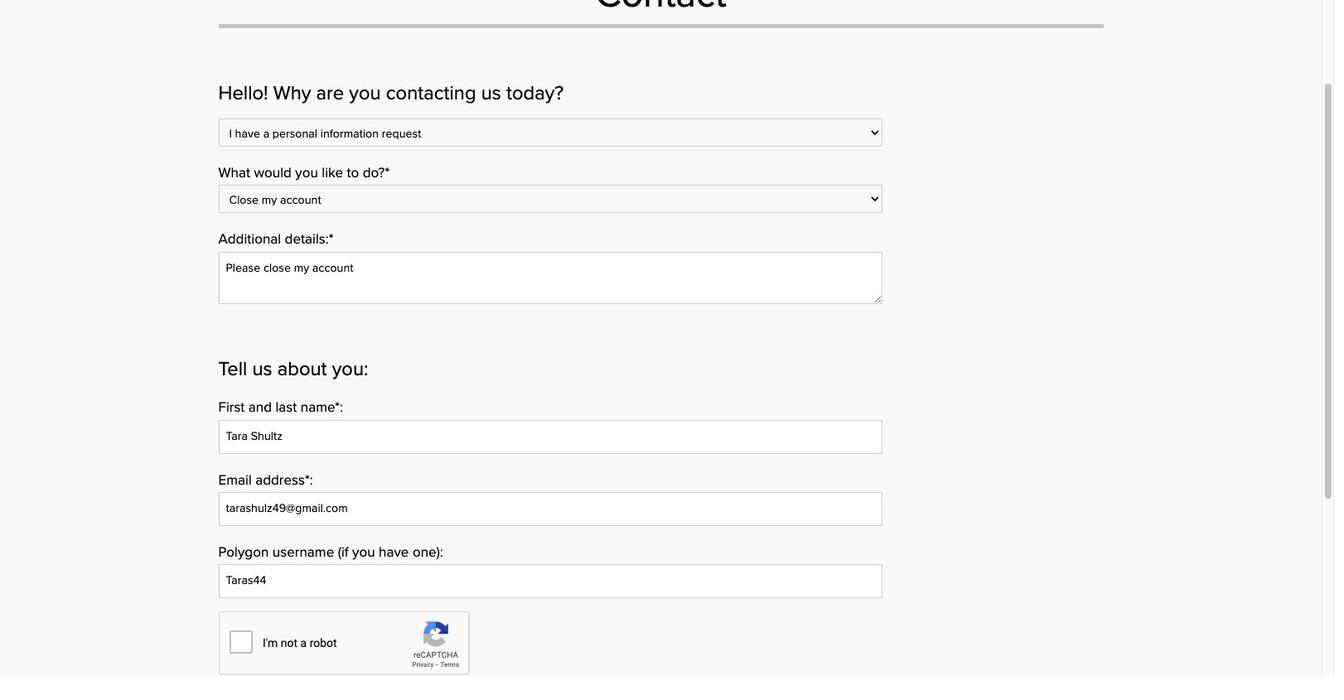 Task type: locate. For each thing, give the bounding box(es) containing it.
you right 'are'
[[349, 81, 381, 105]]

2 vertical spatial you
[[352, 543, 375, 561]]

0 vertical spatial you
[[349, 81, 381, 105]]

Additional details:* text field
[[218, 252, 882, 304]]

to
[[347, 164, 359, 181]]

you for (if
[[352, 543, 375, 561]]

Email address*: text field
[[218, 492, 882, 526]]

contacting
[[386, 81, 476, 105]]

us right tell
[[252, 357, 272, 382]]

you left 'like'
[[295, 164, 318, 181]]

hello! why are you contacting us today?
[[218, 81, 564, 105]]

first
[[218, 399, 245, 416]]

what
[[218, 164, 250, 181]]

you right the (if
[[352, 543, 375, 561]]

1 vertical spatial you
[[295, 164, 318, 181]]

about
[[277, 357, 327, 382]]

0 vertical spatial us
[[481, 81, 501, 105]]

0 horizontal spatial us
[[252, 357, 272, 382]]

us
[[481, 81, 501, 105], [252, 357, 272, 382]]

hello!
[[218, 81, 268, 105]]

you:
[[332, 357, 368, 382]]

1 horizontal spatial us
[[481, 81, 501, 105]]

(if
[[338, 543, 349, 561]]

email
[[218, 471, 252, 489]]

what would you like to do?*
[[218, 164, 390, 181]]

one):
[[413, 543, 443, 561]]

username
[[272, 543, 334, 561]]

us left today?
[[481, 81, 501, 105]]

name*:
[[301, 399, 343, 416]]

you for are
[[349, 81, 381, 105]]

you
[[349, 81, 381, 105], [295, 164, 318, 181], [352, 543, 375, 561]]

email address*:
[[218, 471, 313, 489]]



Task type: describe. For each thing, give the bounding box(es) containing it.
do?*
[[363, 164, 390, 181]]

are
[[316, 81, 344, 105]]

address*:
[[255, 471, 313, 489]]

first and last name*:
[[218, 399, 343, 416]]

tell
[[218, 357, 247, 382]]

like
[[322, 164, 343, 181]]

details:*
[[285, 231, 334, 248]]

last
[[275, 399, 297, 416]]

polygon username (if you have one):
[[218, 543, 443, 561]]

today?
[[506, 81, 564, 105]]

1 vertical spatial us
[[252, 357, 272, 382]]

additional
[[218, 231, 281, 248]]

First and last name*: text field
[[218, 420, 882, 454]]

polygon
[[218, 543, 269, 561]]

have
[[379, 543, 409, 561]]

Polygon username (if you have one): text field
[[218, 564, 882, 598]]

additional details:*
[[218, 231, 334, 248]]

would
[[254, 164, 292, 181]]

why
[[273, 81, 311, 105]]

and
[[248, 399, 272, 416]]

tell us about you:
[[218, 357, 368, 382]]



Task type: vqa. For each thing, say whether or not it's contained in the screenshot.
the First and last name*:
yes



